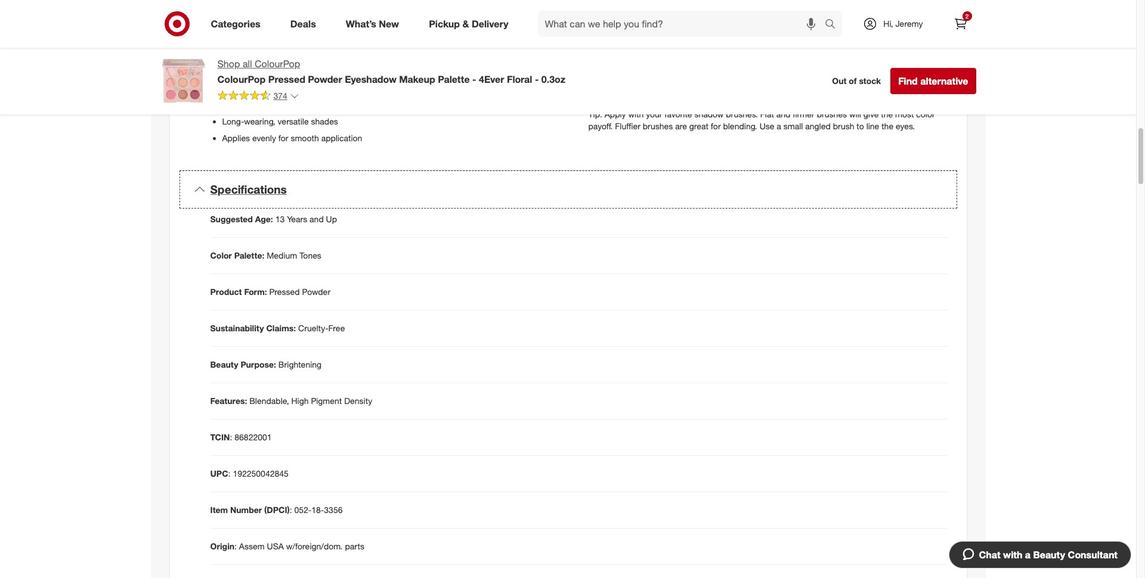 Task type: vqa. For each thing, say whether or not it's contained in the screenshot.
Sale to the top
no



Task type: describe. For each thing, give the bounding box(es) containing it.
usa
[[267, 542, 284, 552]]

any
[[589, 73, 602, 83]]

blendable,
[[250, 396, 289, 406]]

brightening
[[279, 360, 322, 370]]

eyeshadow
[[345, 73, 397, 85]]

&
[[463, 18, 469, 30]]

applies evenly for smooth application
[[222, 132, 363, 143]]

use
[[760, 120, 775, 131]]

new
[[379, 18, 399, 30]]

metallic inside colourpop's 9-pan pressed powder palettes feature a mix of matte and metallic finishes. create any look from soft glam to sultry eyes with super pigmented shades that apply smoothly and blend like a dream.
[[857, 61, 886, 71]]

alternative
[[921, 75, 969, 87]]

pigmented inside colourpop's 9-pan pressed powder palettes feature a mix of matte and metallic finishes. create any look from soft glam to sultry eyes with super pigmented shades that apply smoothly and blend like a dream.
[[773, 73, 813, 83]]

origin : assem usa w/foreign/dom. parts
[[210, 542, 365, 552]]

wearing,
[[244, 116, 276, 126]]

192250042845
[[233, 469, 289, 479]]

small
[[784, 120, 804, 131]]

most
[[896, 108, 915, 119]]

beauty purpose: brightening
[[210, 360, 322, 370]]

features:
[[210, 396, 247, 406]]

1 - from the left
[[473, 73, 477, 85]]

What can we help you find? suggestions appear below search field
[[538, 11, 829, 37]]

(dpci)
[[264, 505, 290, 515]]

and up that
[[840, 61, 854, 71]]

applies
[[222, 132, 250, 143]]

details
[[210, 13, 248, 26]]

hi,
[[884, 19, 894, 29]]

color palette: medium tones
[[210, 250, 322, 261]]

claims:
[[266, 323, 296, 333]]

shop all colourpop colourpop pressed powder eyeshadow makeup palette - 4ever floral - 0.3oz
[[218, 58, 566, 85]]

86822001
[[235, 432, 272, 443]]

blending.
[[724, 120, 758, 131]]

2 vertical spatial pressed
[[270, 287, 300, 297]]

great
[[690, 120, 709, 131]]

soft
[[642, 73, 656, 83]]

brush
[[834, 120, 855, 131]]

1 vertical spatial the
[[882, 120, 894, 131]]

what's new link
[[336, 11, 414, 37]]

palettes
[[346, 66, 376, 76]]

line
[[867, 120, 880, 131]]

matte and metallic finishes
[[222, 99, 322, 109]]

pickup & delivery
[[429, 18, 509, 30]]

smooth
[[291, 132, 319, 143]]

1 vertical spatial colourpop
[[218, 73, 266, 85]]

what's new
[[346, 18, 399, 30]]

purpose:
[[241, 360, 276, 370]]

jeremy
[[896, 19, 924, 29]]

highly
[[222, 66, 246, 76]]

medium
[[267, 250, 297, 261]]

deals link
[[280, 11, 331, 37]]

density
[[344, 396, 373, 406]]

brushes.
[[727, 108, 759, 119]]

look
[[604, 73, 620, 83]]

search
[[820, 19, 849, 31]]

form:
[[244, 287, 267, 297]]

create
[[920, 61, 946, 71]]

tones
[[300, 250, 322, 261]]

: for assem
[[235, 542, 237, 552]]

delivery
[[472, 18, 509, 30]]

2 - from the left
[[535, 73, 539, 85]]

evenly
[[252, 132, 276, 143]]

pressed inside colourpop's 9-pan pressed powder palettes feature a mix of matte and metallic finishes. create any look from soft glam to sultry eyes with super pigmented shades that apply smoothly and blend like a dream.
[[660, 61, 691, 71]]

2
[[966, 13, 969, 20]]

versatile
[[278, 116, 309, 126]]

pickup
[[429, 18, 460, 30]]

deals
[[290, 18, 316, 30]]

finishes.
[[888, 61, 918, 71]]

sultry
[[689, 73, 709, 83]]

long-
[[222, 116, 244, 126]]

pressed inside shop all colourpop colourpop pressed powder eyeshadow makeup palette - 4ever floral - 0.3oz
[[268, 73, 306, 85]]

blendable
[[247, 82, 284, 92]]

apply
[[605, 108, 626, 119]]

0 vertical spatial the
[[882, 108, 894, 119]]

find
[[899, 75, 918, 87]]

: for 192250042845
[[228, 469, 231, 479]]

pickup & delivery link
[[419, 11, 524, 37]]

application
[[321, 132, 363, 143]]

0 vertical spatial shadow
[[315, 66, 344, 76]]

highlights
[[210, 43, 256, 55]]

age:
[[255, 214, 273, 224]]

favorite
[[665, 108, 693, 119]]

long-wearing, versatile shades
[[222, 116, 338, 126]]

smoothly
[[884, 73, 918, 83]]

free
[[329, 323, 345, 333]]

number
[[230, 505, 262, 515]]

1 vertical spatial for
[[279, 132, 289, 143]]

052-
[[295, 505, 312, 515]]

tcin : 86822001
[[210, 432, 272, 443]]

upc
[[210, 469, 228, 479]]

tip:
[[589, 108, 603, 119]]

flat
[[761, 108, 775, 119]]

: left 052-
[[290, 505, 292, 515]]

find alternative
[[899, 75, 969, 87]]

and down create
[[921, 73, 935, 83]]

consultant
[[1069, 550, 1118, 562]]

that
[[845, 73, 859, 83]]

tcin
[[210, 432, 230, 443]]



Task type: locate. For each thing, give the bounding box(es) containing it.
a right chat
[[1026, 550, 1031, 562]]

pan
[[644, 61, 658, 71], [298, 66, 313, 76]]

beauty left purpose:
[[210, 360, 238, 370]]

upc : 192250042845
[[210, 469, 289, 479]]

with inside tip: apply with your favorite shadow brushes. flat and firmer brushes will give the most color payoff. fluffier brushes are great for blending. use a small angled brush to line the eyes.
[[629, 108, 644, 119]]

0 vertical spatial to
[[679, 73, 686, 83]]

0 horizontal spatial for
[[279, 132, 289, 143]]

with down palettes
[[731, 73, 747, 83]]

color
[[210, 250, 232, 261]]

of inside colourpop's 9-pan pressed powder palettes feature a mix of matte and metallic finishes. create any look from soft glam to sultry eyes with super pigmented shades that apply smoothly and blend like a dream.
[[807, 61, 814, 71]]

colourpop
[[255, 58, 300, 70], [218, 73, 266, 85]]

to right glam on the right top of the page
[[679, 73, 686, 83]]

cruelty-
[[298, 323, 329, 333]]

what's
[[346, 18, 377, 30]]

1 horizontal spatial shades
[[815, 73, 842, 83]]

1 vertical spatial brushes
[[643, 120, 673, 131]]

a inside tip: apply with your favorite shadow brushes. flat and firmer brushes will give the most color payoff. fluffier brushes are great for blending. use a small angled brush to line the eyes.
[[777, 120, 782, 131]]

powder
[[693, 61, 721, 71], [308, 73, 342, 85], [302, 287, 331, 297]]

18-
[[312, 505, 324, 515]]

a inside chat with a beauty consultant button
[[1026, 550, 1031, 562]]

shadow up great
[[695, 108, 724, 119]]

1 horizontal spatial for
[[711, 120, 721, 131]]

matte
[[816, 61, 838, 71]]

of right out
[[849, 76, 857, 86]]

description
[[589, 43, 641, 55]]

find alternative button
[[891, 68, 977, 94]]

1 horizontal spatial pigmented
[[773, 73, 813, 83]]

feature
[[756, 61, 782, 71]]

1 vertical spatial beauty
[[1034, 550, 1066, 562]]

pan up colour
[[298, 66, 313, 76]]

suggested age: 13 years and up
[[210, 214, 337, 224]]

specifications
[[210, 183, 287, 196]]

super
[[222, 82, 245, 92]]

the right 'give'
[[882, 108, 894, 119]]

1 horizontal spatial pan
[[644, 61, 658, 71]]

shadow left palettes
[[315, 66, 344, 76]]

9- up colour
[[291, 66, 298, 76]]

1 vertical spatial shadow
[[695, 108, 724, 119]]

colourpop's 9-pan pressed powder palettes feature a mix of matte and metallic finishes. create any look from soft glam to sultry eyes with super pigmented shades that apply smoothly and blend like a dream.
[[589, 61, 946, 95]]

: left assem
[[235, 542, 237, 552]]

0 vertical spatial with
[[731, 73, 747, 83]]

specifications button
[[179, 171, 958, 209]]

brushes down your
[[643, 120, 673, 131]]

out
[[833, 76, 847, 86]]

1 vertical spatial shades
[[311, 116, 338, 126]]

1 horizontal spatial -
[[535, 73, 539, 85]]

shades inside colourpop's 9-pan pressed powder palettes feature a mix of matte and metallic finishes. create any look from soft glam to sultry eyes with super pigmented shades that apply smoothly and blend like a dream.
[[815, 73, 842, 83]]

2 vertical spatial powder
[[302, 287, 331, 297]]

to inside tip: apply with your favorite shadow brushes. flat and firmer brushes will give the most color payoff. fluffier brushes are great for blending. use a small angled brush to line the eyes.
[[857, 120, 865, 131]]

colour
[[286, 82, 310, 92]]

0 horizontal spatial pigmented
[[248, 66, 288, 76]]

0 horizontal spatial shades
[[311, 116, 338, 126]]

1 horizontal spatial beauty
[[1034, 550, 1066, 562]]

to
[[679, 73, 686, 83], [857, 120, 865, 131]]

2 vertical spatial with
[[1004, 550, 1023, 562]]

metallic up apply
[[857, 61, 886, 71]]

a right use
[[777, 120, 782, 131]]

highly pigmented 9-pan shadow palettes
[[222, 66, 376, 76]]

categories link
[[201, 11, 276, 37]]

a left mix
[[784, 61, 789, 71]]

image of colourpop pressed powder eyeshadow makeup palette - 4ever floral - 0.3oz image
[[160, 57, 208, 105]]

parts
[[345, 542, 365, 552]]

super blendable colour
[[222, 82, 310, 92]]

palette
[[438, 73, 470, 85]]

0 vertical spatial pressed
[[660, 61, 691, 71]]

2 horizontal spatial with
[[1004, 550, 1023, 562]]

0 vertical spatial metallic
[[857, 61, 886, 71]]

beauty left consultant
[[1034, 550, 1066, 562]]

pressed right form:
[[270, 287, 300, 297]]

and left up
[[310, 214, 324, 224]]

1 horizontal spatial metallic
[[857, 61, 886, 71]]

with right chat
[[1004, 550, 1023, 562]]

0 vertical spatial powder
[[693, 61, 721, 71]]

shades down the matte
[[815, 73, 842, 83]]

brushes up brush
[[817, 108, 848, 119]]

1 vertical spatial metallic
[[263, 99, 292, 109]]

1 vertical spatial to
[[857, 120, 865, 131]]

1 vertical spatial of
[[849, 76, 857, 86]]

0 horizontal spatial 9-
[[291, 66, 298, 76]]

pan inside colourpop's 9-pan pressed powder palettes feature a mix of matte and metallic finishes. create any look from soft glam to sultry eyes with super pigmented shades that apply smoothly and blend like a dream.
[[644, 61, 658, 71]]

0 horizontal spatial pan
[[298, 66, 313, 76]]

of
[[807, 61, 814, 71], [849, 76, 857, 86]]

3356
[[324, 505, 343, 515]]

0 vertical spatial beauty
[[210, 360, 238, 370]]

: for 86822001
[[230, 432, 232, 443]]

shades
[[815, 73, 842, 83], [311, 116, 338, 126]]

0 horizontal spatial -
[[473, 73, 477, 85]]

374
[[274, 91, 288, 101]]

pigmented down mix
[[773, 73, 813, 83]]

from
[[622, 73, 640, 83]]

for right great
[[711, 120, 721, 131]]

pan up soft
[[644, 61, 658, 71]]

and up small
[[777, 108, 791, 119]]

for down the 'long-wearing, versatile shades'
[[279, 132, 289, 143]]

0 horizontal spatial of
[[807, 61, 814, 71]]

pressed
[[660, 61, 691, 71], [268, 73, 306, 85], [270, 287, 300, 297]]

and inside tip: apply with your favorite shadow brushes. flat and firmer brushes will give the most color payoff. fluffier brushes are great for blending. use a small angled brush to line the eyes.
[[777, 108, 791, 119]]

chat with a beauty consultant
[[980, 550, 1118, 562]]

pigmented up "super blendable colour"
[[248, 66, 288, 76]]

- left '0.3oz'
[[535, 73, 539, 85]]

shades down finishes
[[311, 116, 338, 126]]

- left 4ever
[[473, 73, 477, 85]]

0 horizontal spatial brushes
[[643, 120, 673, 131]]

super
[[749, 73, 770, 83]]

colourpop down all
[[218, 73, 266, 85]]

1 horizontal spatial to
[[857, 120, 865, 131]]

powder up cruelty-
[[302, 287, 331, 297]]

colourpop's
[[589, 61, 633, 71]]

pressed up glam on the right top of the page
[[660, 61, 691, 71]]

stock
[[860, 76, 882, 86]]

0 horizontal spatial beauty
[[210, 360, 238, 370]]

with inside colourpop's 9-pan pressed powder palettes feature a mix of matte and metallic finishes. create any look from soft glam to sultry eyes with super pigmented shades that apply smoothly and blend like a dream.
[[731, 73, 747, 83]]

for inside tip: apply with your favorite shadow brushes. flat and firmer brushes will give the most color payoff. fluffier brushes are great for blending. use a small angled brush to line the eyes.
[[711, 120, 721, 131]]

to inside colourpop's 9-pan pressed powder palettes feature a mix of matte and metallic finishes. create any look from soft glam to sultry eyes with super pigmented shades that apply smoothly and blend like a dream.
[[679, 73, 686, 83]]

0 vertical spatial of
[[807, 61, 814, 71]]

eyes.
[[896, 120, 916, 131]]

pressed up 374
[[268, 73, 306, 85]]

9- inside colourpop's 9-pan pressed powder palettes feature a mix of matte and metallic finishes. create any look from soft glam to sultry eyes with super pigmented shades that apply smoothly and blend like a dream.
[[636, 61, 644, 71]]

1 horizontal spatial 9-
[[636, 61, 644, 71]]

powder inside shop all colourpop colourpop pressed powder eyeshadow makeup palette - 4ever floral - 0.3oz
[[308, 73, 342, 85]]

origin
[[210, 542, 235, 552]]

374 link
[[218, 90, 300, 104]]

sustainability
[[210, 323, 264, 333]]

9- up from
[[636, 61, 644, 71]]

color
[[917, 108, 936, 119]]

4ever
[[479, 73, 505, 85]]

will
[[850, 108, 862, 119]]

assem
[[239, 542, 265, 552]]

like
[[612, 85, 625, 95]]

of right mix
[[807, 61, 814, 71]]

1 horizontal spatial shadow
[[695, 108, 724, 119]]

finishes
[[294, 99, 322, 109]]

and up wearing,
[[246, 99, 260, 109]]

powder up sultry
[[693, 61, 721, 71]]

makeup
[[400, 73, 436, 85]]

payoff.
[[589, 120, 613, 131]]

1 horizontal spatial of
[[849, 76, 857, 86]]

with up fluffier on the right of page
[[629, 108, 644, 119]]

hi, jeremy
[[884, 19, 924, 29]]

0 vertical spatial shades
[[815, 73, 842, 83]]

powder up finishes
[[308, 73, 342, 85]]

firmer
[[793, 108, 815, 119]]

product
[[210, 287, 242, 297]]

sustainability claims: cruelty-free
[[210, 323, 345, 333]]

product form: pressed powder
[[210, 287, 331, 297]]

1 horizontal spatial brushes
[[817, 108, 848, 119]]

all
[[243, 58, 252, 70]]

to left 'line'
[[857, 120, 865, 131]]

: left "192250042845"
[[228, 469, 231, 479]]

metallic up the 'long-wearing, versatile shades'
[[263, 99, 292, 109]]

chat
[[980, 550, 1001, 562]]

1 horizontal spatial with
[[731, 73, 747, 83]]

with
[[731, 73, 747, 83], [629, 108, 644, 119], [1004, 550, 1023, 562]]

2 link
[[948, 11, 974, 37]]

0 vertical spatial brushes
[[817, 108, 848, 119]]

shop
[[218, 58, 240, 70]]

0 vertical spatial for
[[711, 120, 721, 131]]

tip: apply with your favorite shadow brushes. flat and firmer brushes will give the most color payoff. fluffier brushes are great for blending. use a small angled brush to line the eyes.
[[589, 108, 936, 131]]

shadow inside tip: apply with your favorite shadow brushes. flat and firmer brushes will give the most color payoff. fluffier brushes are great for blending. use a small angled brush to line the eyes.
[[695, 108, 724, 119]]

out of stock
[[833, 76, 882, 86]]

colourpop up "super blendable colour"
[[255, 58, 300, 70]]

pigment
[[311, 396, 342, 406]]

fluffier
[[616, 120, 641, 131]]

0 horizontal spatial metallic
[[263, 99, 292, 109]]

with inside button
[[1004, 550, 1023, 562]]

1 vertical spatial with
[[629, 108, 644, 119]]

metallic
[[857, 61, 886, 71], [263, 99, 292, 109]]

item
[[210, 505, 228, 515]]

the right 'line'
[[882, 120, 894, 131]]

years
[[287, 214, 307, 224]]

1 vertical spatial powder
[[308, 73, 342, 85]]

details button
[[179, 1, 958, 39]]

1 vertical spatial pressed
[[268, 73, 306, 85]]

0 horizontal spatial with
[[629, 108, 644, 119]]

powder inside colourpop's 9-pan pressed powder palettes feature a mix of matte and metallic finishes. create any look from soft glam to sultry eyes with super pigmented shades that apply smoothly and blend like a dream.
[[693, 61, 721, 71]]

brushes
[[817, 108, 848, 119], [643, 120, 673, 131]]

beauty inside button
[[1034, 550, 1066, 562]]

: left 86822001
[[230, 432, 232, 443]]

a right like
[[627, 85, 631, 95]]

angled
[[806, 120, 831, 131]]

0 vertical spatial colourpop
[[255, 58, 300, 70]]

0 horizontal spatial shadow
[[315, 66, 344, 76]]

0 horizontal spatial to
[[679, 73, 686, 83]]



